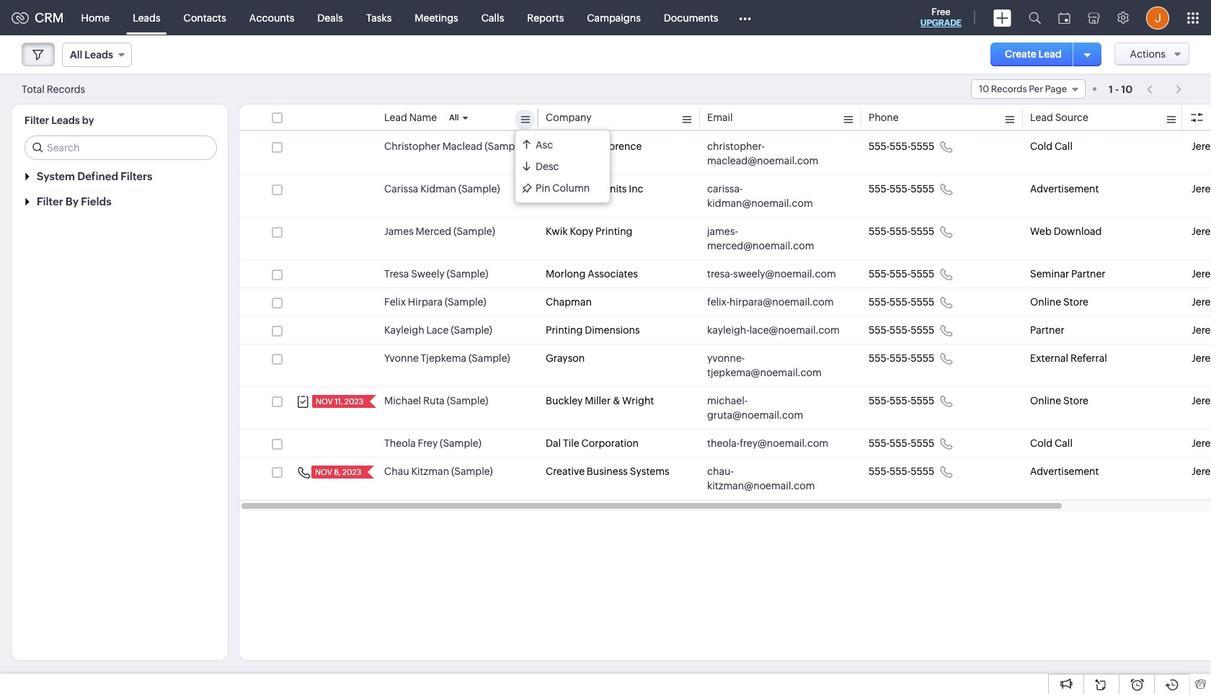Task type: locate. For each thing, give the bounding box(es) containing it.
1 vertical spatial cold call
[[1031, 438, 1073, 449]]

(sample) inside the chau kitzman (sample) link
[[451, 466, 493, 477]]

filter down total
[[25, 115, 49, 126]]

2 horizontal spatial leads
[[133, 12, 161, 23]]

pin
[[536, 182, 551, 194]]

1 online from the top
[[1031, 296, 1062, 308]]

creative business systems
[[546, 466, 670, 477]]

0 horizontal spatial partner
[[1031, 325, 1065, 336]]

(sample) inside kayleigh lace (sample) link
[[451, 325, 493, 336]]

(sample) right lace
[[451, 325, 493, 336]]

yvonne tjepkema (sample)
[[384, 353, 510, 364]]

8 5555 from the top
[[911, 395, 935, 407]]

5555 for kayleigh-lace@noemail.com
[[911, 325, 935, 336]]

(sample) right ruta
[[447, 395, 489, 407]]

(sample) inside christopher maclead (sample) link
[[485, 141, 526, 152]]

email
[[708, 112, 733, 123]]

1 advertisement from the top
[[1031, 183, 1100, 195]]

leads left the by
[[51, 115, 80, 126]]

call for christopher- maclead@noemail.com
[[1055, 141, 1073, 152]]

2 cold call from the top
[[1031, 438, 1073, 449]]

filter for filter leads by
[[25, 115, 49, 126]]

records left per
[[992, 84, 1027, 94]]

ruta
[[423, 395, 445, 407]]

nov
[[316, 397, 333, 406], [315, 468, 332, 477]]

printing up grayson
[[546, 325, 583, 336]]

0 vertical spatial cold
[[1031, 141, 1053, 152]]

1 cold call from the top
[[1031, 141, 1073, 152]]

partner
[[1072, 268, 1106, 280], [1031, 325, 1065, 336]]

by
[[66, 195, 79, 208]]

lead for lead name
[[384, 112, 407, 123]]

create lead button
[[991, 43, 1077, 66]]

0 vertical spatial online store
[[1031, 296, 1089, 308]]

2023 right 11,
[[345, 397, 364, 406]]

0 vertical spatial leads
[[133, 12, 161, 23]]

3 5555 from the top
[[911, 226, 935, 237]]

1 vertical spatial filter
[[37, 195, 63, 208]]

calls
[[482, 12, 504, 23]]

(sample) for theola frey (sample)
[[440, 438, 482, 449]]

yvonne tjepkema (sample) link
[[384, 351, 510, 366]]

0 horizontal spatial 10
[[979, 84, 990, 94]]

(sample) right tjepkema
[[469, 353, 510, 364]]

1 vertical spatial cold
[[1031, 438, 1053, 449]]

records inside field
[[992, 84, 1027, 94]]

Search text field
[[25, 136, 216, 159]]

1 cold from the top
[[1031, 141, 1053, 152]]

upgrade
[[921, 18, 962, 28]]

nov left 11,
[[316, 397, 333, 406]]

1 store from the top
[[1064, 296, 1089, 308]]

grayson
[[546, 353, 585, 364]]

leads right home link
[[133, 12, 161, 23]]

crm
[[35, 10, 64, 25]]

leads for filter leads by
[[51, 115, 80, 126]]

store
[[1064, 296, 1089, 308], [1064, 395, 1089, 407]]

create menu image
[[994, 9, 1012, 26]]

10 5555 from the top
[[911, 466, 935, 477]]

printing
[[596, 226, 633, 237], [546, 325, 583, 336]]

1 horizontal spatial partner
[[1072, 268, 1106, 280]]

2 call from the top
[[1055, 438, 1073, 449]]

1 vertical spatial nov
[[315, 468, 332, 477]]

advertisement for chau- kitzman@noemail.com
[[1031, 466, 1100, 477]]

web download
[[1031, 226, 1102, 237]]

all for all leads
[[70, 49, 82, 61]]

(sample) inside michael ruta (sample) link
[[447, 395, 489, 407]]

referral
[[1071, 353, 1108, 364]]

accounts
[[249, 12, 295, 23]]

1 5555 from the top
[[911, 141, 935, 152]]

navigation
[[1140, 79, 1190, 100]]

cold
[[1031, 141, 1053, 152], [1031, 438, 1053, 449]]

0 horizontal spatial records
[[47, 83, 85, 95]]

lace@noemail.com
[[750, 325, 840, 336]]

total
[[22, 83, 45, 95]]

4 jerem from the top
[[1192, 268, 1212, 280]]

seminar
[[1031, 268, 1070, 280]]

michael- gruta@noemail.com link
[[708, 394, 840, 423]]

all inside field
[[70, 49, 82, 61]]

all up christopher maclead (sample) link
[[449, 113, 459, 122]]

3 555-555-5555 from the top
[[869, 226, 935, 237]]

2023
[[345, 397, 364, 406], [342, 468, 362, 477]]

2 cold from the top
[[1031, 438, 1053, 449]]

(sample) for tresa sweely (sample)
[[447, 268, 489, 280]]

1 vertical spatial advertisement
[[1031, 466, 1100, 477]]

rangoni of florence
[[546, 141, 642, 152]]

call
[[1055, 141, 1073, 152], [1055, 438, 1073, 449]]

partner up the external
[[1031, 325, 1065, 336]]

(sample) right kidman
[[459, 183, 500, 195]]

1 vertical spatial 2023
[[342, 468, 362, 477]]

6 555-555-5555 from the top
[[869, 325, 935, 336]]

1 555-555-5555 from the top
[[869, 141, 935, 152]]

8 555-555-5555 from the top
[[869, 395, 935, 407]]

kayleigh lace (sample)
[[384, 325, 493, 336]]

1 vertical spatial online
[[1031, 395, 1062, 407]]

row group
[[239, 133, 1212, 501]]

profile image
[[1147, 6, 1170, 29]]

search image
[[1029, 12, 1041, 24]]

2 5555 from the top
[[911, 183, 935, 195]]

6 5555 from the top
[[911, 325, 935, 336]]

yvonne- tjepkema@noemail.com
[[708, 353, 822, 379]]

web
[[1031, 226, 1052, 237]]

7 555-555-5555 from the top
[[869, 353, 935, 364]]

5 5555 from the top
[[911, 296, 935, 308]]

1 vertical spatial store
[[1064, 395, 1089, 407]]

online down seminar
[[1031, 296, 1062, 308]]

tasks
[[366, 12, 392, 23]]

(sample) right frey
[[440, 438, 482, 449]]

5555 for michael- gruta@noemail.com
[[911, 395, 935, 407]]

7 5555 from the top
[[911, 353, 935, 364]]

5 555-555-5555 from the top
[[869, 296, 935, 308]]

0 vertical spatial all
[[70, 49, 82, 61]]

1 vertical spatial online store
[[1031, 395, 1089, 407]]

10 records per page
[[979, 84, 1067, 94]]

system defined filters button
[[12, 164, 228, 189]]

oh my goodknits inc
[[546, 183, 644, 195]]

jerem for christopher- maclead@noemail.com
[[1192, 141, 1212, 152]]

james
[[384, 226, 414, 237]]

christopher maclead (sample) link
[[384, 139, 526, 154]]

records left loading image
[[47, 83, 85, 95]]

555-555-5555 for felix-hirpara@noemail.com
[[869, 296, 935, 308]]

theola-frey@noemail.com
[[708, 438, 829, 449]]

2 advertisement from the top
[[1031, 466, 1100, 477]]

jerem for kayleigh-lace@noemail.com
[[1192, 325, 1212, 336]]

4 5555 from the top
[[911, 268, 935, 280]]

jerem for james- merced@noemail.com
[[1192, 226, 1212, 237]]

(sample) for felix hirpara (sample)
[[445, 296, 487, 308]]

james-
[[708, 226, 738, 237]]

(sample) left asc
[[485, 141, 526, 152]]

(sample) right merced
[[454, 226, 495, 237]]

filter by fields button
[[12, 189, 228, 214]]

1 horizontal spatial all
[[449, 113, 459, 122]]

0 vertical spatial 2023
[[345, 397, 364, 406]]

10 Records Per Page field
[[971, 79, 1086, 99]]

nov for michael
[[316, 397, 333, 406]]

kwik
[[546, 226, 568, 237]]

kwik kopy printing
[[546, 226, 633, 237]]

row group containing christopher maclead (sample)
[[239, 133, 1212, 501]]

10 jerem from the top
[[1192, 466, 1212, 477]]

cold for theola-frey@noemail.com
[[1031, 438, 1053, 449]]

(sample) right kitzman at the bottom left
[[451, 466, 493, 477]]

4 555-555-5555 from the top
[[869, 268, 935, 280]]

dimensions
[[585, 325, 640, 336]]

store down "external referral"
[[1064, 395, 1089, 407]]

0 horizontal spatial all
[[70, 49, 82, 61]]

555-555-5555
[[869, 141, 935, 152], [869, 183, 935, 195], [869, 226, 935, 237], [869, 268, 935, 280], [869, 296, 935, 308], [869, 325, 935, 336], [869, 353, 935, 364], [869, 395, 935, 407], [869, 438, 935, 449], [869, 466, 935, 477]]

0 vertical spatial filter
[[25, 115, 49, 126]]

meetings link
[[403, 0, 470, 35]]

1 vertical spatial all
[[449, 113, 459, 122]]

external referral
[[1031, 353, 1108, 364]]

store for felix-hirpara@noemail.com
[[1064, 296, 1089, 308]]

jerem
[[1192, 141, 1212, 152], [1192, 183, 1212, 195], [1192, 226, 1212, 237], [1192, 268, 1212, 280], [1192, 296, 1212, 308], [1192, 325, 1212, 336], [1192, 353, 1212, 364], [1192, 395, 1212, 407], [1192, 438, 1212, 449], [1192, 466, 1212, 477]]

10
[[1122, 83, 1133, 95], [979, 84, 990, 94]]

0 horizontal spatial leads
[[51, 115, 80, 126]]

(sample) inside james merced (sample) link
[[454, 226, 495, 237]]

accounts link
[[238, 0, 306, 35]]

maclead
[[443, 141, 483, 152]]

1 online store from the top
[[1031, 296, 1089, 308]]

5555 for james- merced@noemail.com
[[911, 226, 935, 237]]

1 vertical spatial leads
[[85, 49, 113, 61]]

5555 for felix-hirpara@noemail.com
[[911, 296, 935, 308]]

1 vertical spatial printing
[[546, 325, 583, 336]]

1 horizontal spatial 10
[[1122, 83, 1133, 95]]

2 vertical spatial leads
[[51, 115, 80, 126]]

my
[[562, 183, 576, 195]]

contacts link
[[172, 0, 238, 35]]

9 5555 from the top
[[911, 438, 935, 449]]

partner right seminar
[[1072, 268, 1106, 280]]

1 horizontal spatial leads
[[85, 49, 113, 61]]

online
[[1031, 296, 1062, 308], [1031, 395, 1062, 407]]

0 vertical spatial online
[[1031, 296, 1062, 308]]

morlong
[[546, 268, 586, 280]]

555-555-5555 for michael- gruta@noemail.com
[[869, 395, 935, 407]]

555-555-5555 for carissa- kidman@noemail.com
[[869, 183, 935, 195]]

555-555-5555 for tresa-sweely@noemail.com
[[869, 268, 935, 280]]

sweely
[[411, 268, 445, 280]]

maclead@noemail.com
[[708, 155, 819, 167]]

0 vertical spatial nov
[[316, 397, 333, 406]]

all up the total records
[[70, 49, 82, 61]]

nov left 8,
[[315, 468, 332, 477]]

cold call for christopher- maclead@noemail.com
[[1031, 141, 1073, 152]]

system
[[37, 170, 75, 182]]

10 555-555-5555 from the top
[[869, 466, 935, 477]]

leads inside field
[[85, 49, 113, 61]]

leads for all leads
[[85, 49, 113, 61]]

2023 right 8,
[[342, 468, 362, 477]]

0 vertical spatial cold call
[[1031, 141, 1073, 152]]

theola frey (sample)
[[384, 438, 482, 449]]

(sample) inside tresa sweely (sample) link
[[447, 268, 489, 280]]

3 jerem from the top
[[1192, 226, 1212, 237]]

creative
[[546, 466, 585, 477]]

corporation
[[582, 438, 639, 449]]

1 horizontal spatial records
[[992, 84, 1027, 94]]

online down the external
[[1031, 395, 1062, 407]]

filter left by
[[37, 195, 63, 208]]

(sample) right sweely
[[447, 268, 489, 280]]

carissa- kidman@noemail.com
[[708, 183, 813, 209]]

10 right -
[[1122, 83, 1133, 95]]

2 jerem from the top
[[1192, 183, 1212, 195]]

documents link
[[653, 0, 730, 35]]

printing right the kopy
[[596, 226, 633, 237]]

kayleigh-lace@noemail.com
[[708, 325, 840, 336]]

6 jerem from the top
[[1192, 325, 1212, 336]]

Other Modules field
[[730, 6, 761, 29]]

555-555-5555 for chau- kitzman@noemail.com
[[869, 466, 935, 477]]

11,
[[335, 397, 343, 406]]

9 jerem from the top
[[1192, 438, 1212, 449]]

(sample) inside yvonne tjepkema (sample) link
[[469, 353, 510, 364]]

1 jerem from the top
[[1192, 141, 1212, 152]]

2 online from the top
[[1031, 395, 1062, 407]]

michael
[[384, 395, 421, 407]]

0 vertical spatial advertisement
[[1031, 183, 1100, 195]]

filter inside dropdown button
[[37, 195, 63, 208]]

All Leads field
[[62, 43, 132, 67]]

9 555-555-5555 from the top
[[869, 438, 935, 449]]

(sample) for chau kitzman (sample)
[[451, 466, 493, 477]]

(sample) up kayleigh lace (sample) link
[[445, 296, 487, 308]]

online store down "external referral"
[[1031, 395, 1089, 407]]

0 vertical spatial store
[[1064, 296, 1089, 308]]

lead for lead
[[1192, 112, 1212, 123]]

10 left per
[[979, 84, 990, 94]]

business
[[587, 466, 628, 477]]

online store down seminar partner
[[1031, 296, 1089, 308]]

leads up loading image
[[85, 49, 113, 61]]

0 vertical spatial call
[[1055, 141, 1073, 152]]

8 jerem from the top
[[1192, 395, 1212, 407]]

merced@noemail.com
[[708, 240, 815, 252]]

0 horizontal spatial printing
[[546, 325, 583, 336]]

0 vertical spatial printing
[[596, 226, 633, 237]]

store down seminar partner
[[1064, 296, 1089, 308]]

advertisement
[[1031, 183, 1100, 195], [1031, 466, 1100, 477]]

(sample) inside carissa kidman (sample) link
[[459, 183, 500, 195]]

555-
[[869, 141, 890, 152], [890, 141, 911, 152], [869, 183, 890, 195], [890, 183, 911, 195], [869, 226, 890, 237], [890, 226, 911, 237], [869, 268, 890, 280], [890, 268, 911, 280], [869, 296, 890, 308], [890, 296, 911, 308], [869, 325, 890, 336], [890, 325, 911, 336], [869, 353, 890, 364], [890, 353, 911, 364], [869, 395, 890, 407], [890, 395, 911, 407], [869, 438, 890, 449], [890, 438, 911, 449], [869, 466, 890, 477], [890, 466, 911, 477]]

(sample) for christopher maclead (sample)
[[485, 141, 526, 152]]

theola-frey@noemail.com link
[[708, 436, 829, 451]]

555-555-5555 for theola-frey@noemail.com
[[869, 438, 935, 449]]

1 vertical spatial call
[[1055, 438, 1073, 449]]

store for michael- gruta@noemail.com
[[1064, 395, 1089, 407]]

(sample)
[[485, 141, 526, 152], [459, 183, 500, 195], [454, 226, 495, 237], [447, 268, 489, 280], [445, 296, 487, 308], [451, 325, 493, 336], [469, 353, 510, 364], [447, 395, 489, 407], [440, 438, 482, 449], [451, 466, 493, 477]]

2 555-555-5555 from the top
[[869, 183, 935, 195]]

555-555-5555 for christopher- maclead@noemail.com
[[869, 141, 935, 152]]

chau kitzman (sample) link
[[384, 464, 493, 479]]

2023 for michael ruta (sample)
[[345, 397, 364, 406]]

(sample) inside felix hirpara (sample) link
[[445, 296, 487, 308]]

10 inside field
[[979, 84, 990, 94]]

rangoni
[[546, 141, 585, 152]]

(sample) inside theola frey (sample) link
[[440, 438, 482, 449]]

1 call from the top
[[1055, 141, 1073, 152]]

5 jerem from the top
[[1192, 296, 1212, 308]]

online store for michael- gruta@noemail.com
[[1031, 395, 1089, 407]]

james merced (sample)
[[384, 226, 495, 237]]

2 online store from the top
[[1031, 395, 1089, 407]]

jerem for chau- kitzman@noemail.com
[[1192, 466, 1212, 477]]

0 vertical spatial partner
[[1072, 268, 1106, 280]]

kayleigh lace (sample) link
[[384, 323, 493, 338]]

deals
[[318, 12, 343, 23]]

2 store from the top
[[1064, 395, 1089, 407]]

7 jerem from the top
[[1192, 353, 1212, 364]]

5555 for christopher- maclead@noemail.com
[[911, 141, 935, 152]]



Task type: vqa. For each thing, say whether or not it's contained in the screenshot.
Home LINK
yes



Task type: describe. For each thing, give the bounding box(es) containing it.
total records
[[22, 83, 85, 95]]

lead for lead source
[[1031, 112, 1054, 123]]

carissa- kidman@noemail.com link
[[708, 182, 840, 211]]

5555 for tresa-sweely@noemail.com
[[911, 268, 935, 280]]

nov 8, 2023
[[315, 468, 362, 477]]

tjepkema
[[421, 353, 467, 364]]

jerem for michael- gruta@noemail.com
[[1192, 395, 1212, 407]]

(sample) for yvonne tjepkema (sample)
[[469, 353, 510, 364]]

lead inside button
[[1039, 48, 1062, 60]]

call for theola-frey@noemail.com
[[1055, 438, 1073, 449]]

free
[[932, 6, 951, 17]]

home link
[[70, 0, 121, 35]]

kidman
[[421, 183, 457, 195]]

tasks link
[[355, 0, 403, 35]]

1 - 10
[[1109, 83, 1133, 95]]

theola-
[[708, 438, 740, 449]]

morlong associates
[[546, 268, 638, 280]]

contacts
[[184, 12, 226, 23]]

jerem for felix-hirpara@noemail.com
[[1192, 296, 1212, 308]]

carissa kidman (sample) link
[[384, 182, 500, 196]]

cold for christopher- maclead@noemail.com
[[1031, 141, 1053, 152]]

chau-
[[708, 466, 734, 477]]

inc
[[629, 183, 644, 195]]

logo image
[[12, 12, 29, 23]]

1
[[1109, 83, 1114, 95]]

jerem for carissa- kidman@noemail.com
[[1192, 183, 1212, 195]]

records for total
[[47, 83, 85, 95]]

external
[[1031, 353, 1069, 364]]

online store for felix-hirpara@noemail.com
[[1031, 296, 1089, 308]]

5555 for carissa- kidman@noemail.com
[[911, 183, 935, 195]]

michael ruta (sample) link
[[384, 394, 489, 408]]

tjepkema@noemail.com
[[708, 367, 822, 379]]

filter leads by
[[25, 115, 94, 126]]

create lead
[[1005, 48, 1062, 60]]

campaigns
[[587, 12, 641, 23]]

christopher- maclead@noemail.com
[[708, 141, 819, 167]]

&
[[613, 395, 620, 407]]

search element
[[1021, 0, 1050, 35]]

records for 10
[[992, 84, 1027, 94]]

yvonne- tjepkema@noemail.com link
[[708, 351, 840, 380]]

yvonne
[[384, 353, 419, 364]]

tresa-
[[708, 268, 734, 280]]

2023 for chau kitzman (sample)
[[342, 468, 362, 477]]

source
[[1056, 112, 1089, 123]]

all for all
[[449, 113, 459, 122]]

tresa sweely (sample)
[[384, 268, 489, 280]]

chau
[[384, 466, 409, 477]]

advertisement for carissa- kidman@noemail.com
[[1031, 183, 1100, 195]]

fields
[[81, 195, 111, 208]]

buckley
[[546, 395, 583, 407]]

loading image
[[87, 88, 95, 93]]

5555 for theola-frey@noemail.com
[[911, 438, 935, 449]]

oh
[[546, 183, 560, 195]]

tresa sweely (sample) link
[[384, 267, 489, 281]]

5555 for chau- kitzman@noemail.com
[[911, 466, 935, 477]]

(sample) for michael ruta (sample)
[[447, 395, 489, 407]]

create
[[1005, 48, 1037, 60]]

carissa kidman (sample)
[[384, 183, 500, 195]]

(sample) for james merced (sample)
[[454, 226, 495, 237]]

filter by fields
[[37, 195, 111, 208]]

pin column
[[536, 182, 590, 194]]

nov 11, 2023
[[316, 397, 364, 406]]

michael-
[[708, 395, 748, 407]]

christopher- maclead@noemail.com link
[[708, 139, 840, 168]]

goodknits
[[578, 183, 627, 195]]

dal
[[546, 438, 561, 449]]

jerem for yvonne- tjepkema@noemail.com
[[1192, 353, 1212, 364]]

michael ruta (sample)
[[384, 395, 489, 407]]

1 horizontal spatial printing
[[596, 226, 633, 237]]

5555 for yvonne- tjepkema@noemail.com
[[911, 353, 935, 364]]

james- merced@noemail.com link
[[708, 224, 840, 253]]

calendar image
[[1059, 12, 1071, 23]]

actions
[[1130, 48, 1166, 60]]

kitzman
[[411, 466, 449, 477]]

nov for chau
[[315, 468, 332, 477]]

555-555-5555 for james- merced@noemail.com
[[869, 226, 935, 237]]

system defined filters
[[37, 170, 152, 182]]

(sample) for carissa kidman (sample)
[[459, 183, 500, 195]]

felix-hirpara@noemail.com
[[708, 296, 834, 308]]

per
[[1029, 84, 1044, 94]]

online for felix-hirpara@noemail.com
[[1031, 296, 1062, 308]]

chau- kitzman@noemail.com
[[708, 466, 815, 492]]

associates
[[588, 268, 638, 280]]

wright
[[623, 395, 654, 407]]

all leads
[[70, 49, 113, 61]]

chapman
[[546, 296, 592, 308]]

desc
[[536, 160, 559, 172]]

chau- kitzman@noemail.com link
[[708, 464, 840, 493]]

create menu element
[[985, 0, 1021, 35]]

555-555-5555 for yvonne- tjepkema@noemail.com
[[869, 353, 935, 364]]

reports link
[[516, 0, 576, 35]]

defined
[[77, 170, 118, 182]]

jerem for theola-frey@noemail.com
[[1192, 438, 1212, 449]]

1 vertical spatial partner
[[1031, 325, 1065, 336]]

online for michael- gruta@noemail.com
[[1031, 395, 1062, 407]]

felix-hirpara@noemail.com link
[[708, 295, 834, 309]]

tile
[[563, 438, 580, 449]]

nov 8, 2023 link
[[312, 466, 363, 479]]

jerem for tresa-sweely@noemail.com
[[1192, 268, 1212, 280]]

lead source
[[1031, 112, 1089, 123]]

kidman@noemail.com
[[708, 198, 813, 209]]

555-555-5555 for kayleigh-lace@noemail.com
[[869, 325, 935, 336]]

theola
[[384, 438, 416, 449]]

profile element
[[1138, 0, 1178, 35]]

hirpara
[[408, 296, 443, 308]]

chau kitzman (sample)
[[384, 466, 493, 477]]

james merced (sample) link
[[384, 224, 495, 239]]

8,
[[334, 468, 341, 477]]

theola frey (sample) link
[[384, 436, 482, 451]]

documents
[[664, 12, 719, 23]]

felix hirpara (sample) link
[[384, 295, 487, 309]]

christopher maclead (sample)
[[384, 141, 526, 152]]

kopy
[[570, 226, 594, 237]]

(sample) for kayleigh lace (sample)
[[451, 325, 493, 336]]

calls link
[[470, 0, 516, 35]]

frey
[[418, 438, 438, 449]]

filter for filter by fields
[[37, 195, 63, 208]]

reports
[[527, 12, 564, 23]]

campaigns link
[[576, 0, 653, 35]]

deals link
[[306, 0, 355, 35]]

cold call for theola-frey@noemail.com
[[1031, 438, 1073, 449]]



